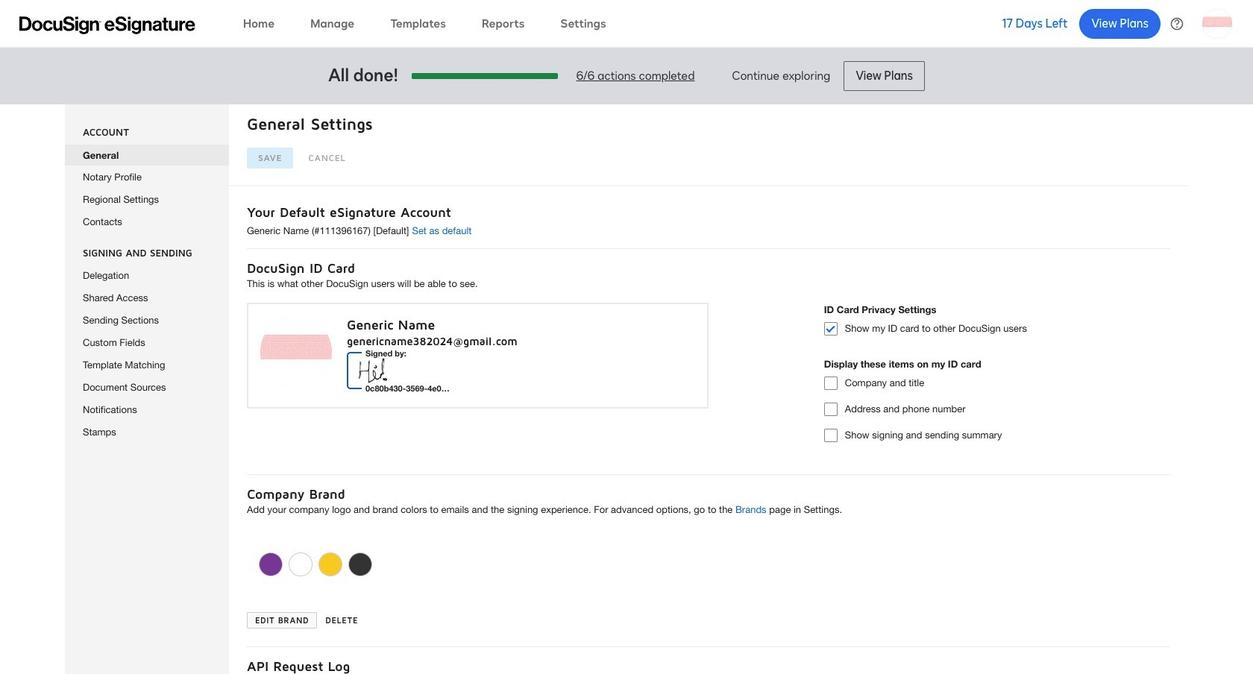 Task type: locate. For each thing, give the bounding box(es) containing it.
docusign esignature image
[[19, 16, 196, 34]]

your uploaded profile image image
[[1203, 9, 1233, 38]]

generic name image
[[351, 351, 428, 390]]



Task type: vqa. For each thing, say whether or not it's contained in the screenshot.
Your uploaded profile image
yes



Task type: describe. For each thing, give the bounding box(es) containing it.
upload or change your profile image image
[[260, 316, 332, 388]]



